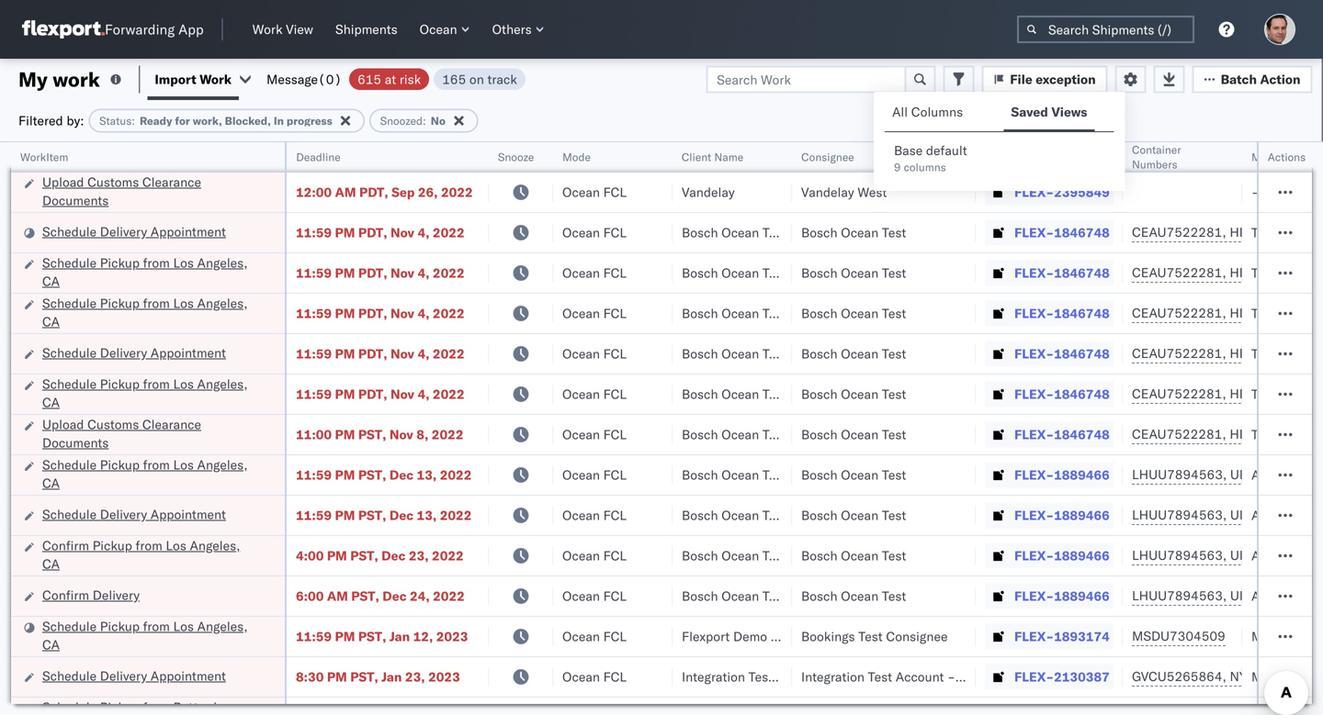 Task type: locate. For each thing, give the bounding box(es) containing it.
2 ocean fcl from the top
[[562, 225, 627, 241]]

snooze
[[498, 150, 534, 164]]

2023 right 12,
[[436, 629, 468, 645]]

pickup for fifth schedule pickup from los angeles, ca "button" from the bottom
[[100, 255, 140, 271]]

23, up 24, on the bottom left of the page
[[409, 548, 429, 564]]

lhuu7894563, uetu5238478
[[1132, 467, 1320, 483], [1132, 507, 1320, 523], [1132, 548, 1320, 564], [1132, 588, 1320, 604]]

5 ocean fcl from the top
[[562, 346, 627, 362]]

consignee inside button
[[801, 150, 854, 164]]

11:59 pm pdt, nov 4, 2022
[[296, 225, 465, 241], [296, 265, 465, 281], [296, 306, 465, 322], [296, 346, 465, 362], [296, 386, 465, 402]]

1 vertical spatial upload customs clearance documents button
[[42, 416, 261, 454]]

nyku9743990
[[1230, 669, 1320, 685]]

2395849
[[1054, 184, 1110, 200]]

2 schedule pickup from los angeles, ca link from the top
[[42, 294, 261, 331]]

pickup
[[100, 255, 140, 271], [100, 295, 140, 311], [100, 376, 140, 392], [100, 457, 140, 473], [93, 538, 132, 554], [100, 619, 140, 635]]

0 vertical spatial 2023
[[436, 629, 468, 645]]

upload customs clearance documents button for 11:00 pm pst, nov 8, 2022
[[42, 416, 261, 454]]

pst, up 4:00 pm pst, dec 23, 2022
[[358, 508, 386, 524]]

6 hlxu6269489, from the top
[[1230, 426, 1323, 442]]

flex-1889466 for confirm pickup from los angeles, ca
[[1014, 548, 1110, 564]]

gvcu5265864,
[[1132, 669, 1227, 685]]

hlxu6269489,
[[1230, 224, 1323, 240], [1230, 265, 1323, 281], [1230, 305, 1323, 321], [1230, 345, 1323, 362], [1230, 386, 1323, 402], [1230, 426, 1323, 442]]

1 hlxu6269489, from the top
[[1230, 224, 1323, 240]]

hlxu6269489, for 1st schedule delivery appointment 'button' from the top
[[1230, 224, 1323, 240]]

action
[[1260, 71, 1301, 87]]

1 horizontal spatial :
[[423, 114, 426, 128]]

flex-1889466 for confirm delivery
[[1014, 589, 1110, 605]]

import work
[[155, 71, 232, 87]]

: left no
[[423, 114, 426, 128]]

6 11:59 from the top
[[296, 467, 332, 483]]

ceau7522281, hlxu6269489, for third schedule delivery appointment 'button' from the bottom of the page
[[1132, 345, 1323, 362]]

upload customs clearance documents link
[[42, 173, 261, 210], [42, 416, 261, 453]]

2 uetu5238478 from the top
[[1230, 507, 1320, 523]]

1 vertical spatial customs
[[87, 417, 139, 433]]

1 abcdefg78 from the top
[[1251, 467, 1323, 483]]

1 customs from the top
[[87, 174, 139, 190]]

13, up 4:00 pm pst, dec 23, 2022
[[417, 508, 437, 524]]

fcl for confirm pickup from los angeles, ca 'button'
[[603, 548, 627, 564]]

upload customs clearance documents for 12:00 am pdt, sep 26, 2022
[[42, 174, 201, 209]]

2023
[[436, 629, 468, 645], [428, 669, 460, 685]]

5 11:59 from the top
[[296, 386, 332, 402]]

import
[[155, 71, 196, 87]]

0 vertical spatial clearance
[[142, 174, 201, 190]]

3 1846748 from the top
[[1054, 306, 1110, 322]]

am
[[335, 184, 356, 200], [327, 589, 348, 605]]

delivery inside button
[[93, 588, 140, 604]]

schedule delivery appointment link for first schedule delivery appointment 'button' from the bottom of the page
[[42, 668, 226, 686]]

10 fcl from the top
[[603, 548, 627, 564]]

7 11:59 from the top
[[296, 508, 332, 524]]

hlxu6269489, for 3rd schedule pickup from los angeles, ca "button" from the top of the page
[[1230, 386, 1323, 402]]

1 vertical spatial confirm
[[42, 588, 89, 604]]

work right import on the top left
[[199, 71, 232, 87]]

flex-
[[1014, 184, 1054, 200], [1014, 225, 1054, 241], [1014, 265, 1054, 281], [1014, 306, 1054, 322], [1014, 346, 1054, 362], [1014, 386, 1054, 402], [1014, 427, 1054, 443], [1014, 467, 1054, 483], [1014, 508, 1054, 524], [1014, 548, 1054, 564], [1014, 589, 1054, 605], [1014, 629, 1054, 645], [1014, 669, 1054, 685]]

1 schedule delivery appointment from the top
[[42, 224, 226, 240]]

consignee up vandelay west
[[801, 150, 854, 164]]

12 fcl from the top
[[603, 629, 627, 645]]

clearance
[[142, 174, 201, 190], [142, 417, 201, 433]]

4 ceau7522281, hlxu6269489, from the top
[[1132, 345, 1323, 362]]

dec for schedule delivery appointment
[[389, 508, 414, 524]]

pickup for confirm pickup from los angeles, ca 'button'
[[93, 538, 132, 554]]

2023 for 8:30 pm pst, jan 23, 2023
[[428, 669, 460, 685]]

4 schedule from the top
[[42, 345, 97, 361]]

4 schedule pickup from los angeles, ca from the top
[[42, 457, 248, 492]]

11:59 pm pdt, nov 4, 2022 for 4th schedule pickup from los angeles, ca "button" from the bottom of the page
[[296, 306, 465, 322]]

5 fcl from the top
[[603, 346, 627, 362]]

client
[[682, 150, 712, 164]]

abcdefg78 for confirm pickup from los angeles, ca
[[1251, 548, 1323, 564]]

6 flex- from the top
[[1014, 386, 1054, 402]]

4 hlxu6269489, from the top
[[1230, 345, 1323, 362]]

container numbers
[[1132, 143, 1181, 171]]

resize handle column header
[[263, 142, 285, 716], [467, 142, 489, 716], [531, 142, 553, 716], [651, 142, 673, 716], [770, 142, 792, 716], [954, 142, 976, 716], [1101, 142, 1123, 716], [1220, 142, 1242, 716], [1290, 142, 1312, 716]]

dec up 4:00 pm pst, dec 23, 2022
[[389, 508, 414, 524]]

nov for 4th schedule pickup from los angeles, ca "button" from the bottom of the page
[[391, 306, 414, 322]]

0 vertical spatial 11:59 pm pst, dec 13, 2022
[[296, 467, 472, 483]]

4 lhuu7894563, uetu5238478 from the top
[[1132, 588, 1320, 604]]

ca for schedule pickup from los angeles, ca link for 3rd schedule pickup from los angeles, ca "button" from the top of the page
[[42, 395, 60, 411]]

lhuu7894563, uetu5238478 for schedule pickup from los angeles, ca
[[1132, 467, 1320, 483]]

batch action
[[1221, 71, 1301, 87]]

1 vertical spatial 23,
[[405, 669, 425, 685]]

integration test account - karl lagerfeld
[[801, 669, 1040, 685]]

2 schedule delivery appointment from the top
[[42, 345, 226, 361]]

uetu5238478 for confirm pickup from los angeles, ca
[[1230, 548, 1320, 564]]

4,
[[418, 225, 430, 241], [418, 265, 430, 281], [418, 306, 430, 322], [418, 346, 430, 362], [418, 386, 430, 402]]

schedule pickup from los angeles, ca link for 4th schedule pickup from los angeles, ca "button" from the bottom of the page
[[42, 294, 261, 331]]

batch
[[1221, 71, 1257, 87]]

on
[[469, 71, 484, 87]]

ceau7522281,
[[1132, 224, 1226, 240], [1132, 265, 1226, 281], [1132, 305, 1226, 321], [1132, 345, 1226, 362], [1132, 386, 1226, 402], [1132, 426, 1226, 442]]

1 confirm from the top
[[42, 538, 89, 554]]

2023 down 12,
[[428, 669, 460, 685]]

4 lhuu7894563, from the top
[[1132, 588, 1227, 604]]

resize handle column header for workitem button in the left top of the page
[[263, 142, 285, 716]]

1 vertical spatial clearance
[[142, 417, 201, 433]]

mbl/mawb n
[[1251, 150, 1323, 164]]

ca for confirm pickup from los angeles, ca link
[[42, 556, 60, 572]]

1 vandelay from the left
[[682, 184, 735, 200]]

1 vertical spatial 11:59 pm pst, dec 13, 2022
[[296, 508, 472, 524]]

fcl for 1st schedule pickup from los angeles, ca "button" from the bottom of the page
[[603, 629, 627, 645]]

nov for 1st schedule delivery appointment 'button' from the top
[[391, 225, 414, 241]]

consignee button
[[792, 146, 957, 164]]

gvcu5265864, nyku9743990
[[1132, 669, 1320, 685]]

1 horizontal spatial work
[[252, 21, 283, 37]]

schedule pickup from los angeles, ca link for fifth schedule pickup from los angeles, ca "button" from the bottom
[[42, 254, 261, 291]]

165 on track
[[442, 71, 517, 87]]

1 vertical spatial 2023
[[428, 669, 460, 685]]

11:59 pm pst, dec 13, 2022 down '11:00 pm pst, nov 8, 2022'
[[296, 467, 472, 483]]

2 11:59 pm pst, dec 13, 2022 from the top
[[296, 508, 472, 524]]

fcl for 3rd schedule pickup from los angeles, ca "button" from the top of the page
[[603, 386, 627, 402]]

vandelay west
[[801, 184, 887, 200]]

risk
[[400, 71, 421, 87]]

pst, down 11:59 pm pst, jan 12, 2023
[[350, 669, 378, 685]]

1 : from the left
[[132, 114, 135, 128]]

filtered by:
[[18, 113, 84, 129]]

ca for 1st schedule pickup from los angeles, ca "button" from the bottom of the page's schedule pickup from los angeles, ca link
[[42, 637, 60, 653]]

0 horizontal spatial :
[[132, 114, 135, 128]]

0 vertical spatial 23,
[[409, 548, 429, 564]]

status : ready for work, blocked, in progress
[[99, 114, 332, 128]]

3 fcl from the top
[[603, 265, 627, 281]]

2130387
[[1054, 669, 1110, 685]]

2 upload from the top
[[42, 417, 84, 433]]

1 ceau7522281, from the top
[[1132, 224, 1226, 240]]

work
[[252, 21, 283, 37], [199, 71, 232, 87]]

1889466
[[1054, 467, 1110, 483], [1054, 508, 1110, 524], [1054, 548, 1110, 564], [1054, 589, 1110, 605]]

jan for 23,
[[381, 669, 402, 685]]

confirm inside 'confirm pickup from los angeles, ca'
[[42, 538, 89, 554]]

jan
[[389, 629, 410, 645], [381, 669, 402, 685]]

11:59 pm pst, dec 13, 2022 up 4:00 pm pst, dec 23, 2022
[[296, 508, 472, 524]]

6 ceau7522281, hlxu6269489, from the top
[[1132, 426, 1323, 442]]

shipments link
[[328, 17, 405, 41]]

fcl for third schedule delivery appointment 'button' from the bottom of the page
[[603, 346, 627, 362]]

5 ca from the top
[[42, 556, 60, 572]]

3 ceau7522281, hlxu6269489, from the top
[[1132, 305, 1323, 321]]

import work button
[[155, 71, 232, 87]]

1 vertical spatial documents
[[42, 435, 109, 451]]

4 abcdefg78 from the top
[[1251, 589, 1323, 605]]

1 vertical spatial am
[[327, 589, 348, 605]]

23, down 12,
[[405, 669, 425, 685]]

workitem button
[[11, 146, 266, 164]]

schedule
[[42, 224, 97, 240], [42, 255, 97, 271], [42, 295, 97, 311], [42, 345, 97, 361], [42, 376, 97, 392], [42, 457, 97, 473], [42, 507, 97, 523], [42, 619, 97, 635], [42, 668, 97, 685]]

1 vertical spatial upload customs clearance documents
[[42, 417, 201, 451]]

lhuu7894563, uetu5238478 for schedule delivery appointment
[[1132, 507, 1320, 523]]

ceau7522281, hlxu6269489, for 3rd schedule pickup from los angeles, ca "button" from the top of the page
[[1132, 386, 1323, 402]]

vandelay down client name
[[682, 184, 735, 200]]

upload customs clearance documents link for 11:00
[[42, 416, 261, 453]]

am right 12:00
[[335, 184, 356, 200]]

2 schedule delivery appointment link from the top
[[42, 344, 226, 362]]

0 vertical spatial customs
[[87, 174, 139, 190]]

2 customs from the top
[[87, 417, 139, 433]]

uetu5238478 for confirm delivery
[[1230, 588, 1320, 604]]

4 schedule delivery appointment from the top
[[42, 668, 226, 685]]

3 lhuu7894563, from the top
[[1132, 548, 1227, 564]]

1 13, from the top
[[417, 467, 437, 483]]

8:30
[[296, 669, 324, 685]]

7 ocean fcl from the top
[[562, 427, 627, 443]]

schedule delivery appointment link
[[42, 223, 226, 241], [42, 344, 226, 362], [42, 506, 226, 524], [42, 668, 226, 686]]

others
[[492, 21, 532, 37]]

dec left 24, on the bottom left of the page
[[383, 589, 407, 605]]

8 resize handle column header from the left
[[1220, 142, 1242, 716]]

msdu7304509
[[1132, 628, 1226, 645]]

forwarding app link
[[22, 20, 204, 39]]

message
[[267, 71, 318, 87]]

1 vertical spatial upload
[[42, 417, 84, 433]]

0 vertical spatial upload customs clearance documents
[[42, 174, 201, 209]]

dec up 6:00 am pst, dec 24, 2022
[[381, 548, 406, 564]]

0 vertical spatial confirm
[[42, 538, 89, 554]]

13, for schedule pickup from los angeles, ca
[[417, 467, 437, 483]]

1846748
[[1054, 225, 1110, 241], [1054, 265, 1110, 281], [1054, 306, 1110, 322], [1054, 346, 1110, 362], [1054, 386, 1110, 402], [1054, 427, 1110, 443]]

13, down '8,'
[[417, 467, 437, 483]]

0 vertical spatial 13,
[[417, 467, 437, 483]]

11:59 pm pst, dec 13, 2022 for schedule delivery appointment
[[296, 508, 472, 524]]

appointment
[[150, 224, 226, 240], [150, 345, 226, 361], [150, 507, 226, 523], [150, 668, 226, 685]]

ceau7522281, hlxu6269489,
[[1132, 224, 1323, 240], [1132, 265, 1323, 281], [1132, 305, 1323, 321], [1132, 345, 1323, 362], [1132, 386, 1323, 402], [1132, 426, 1323, 442]]

1 vertical spatial jan
[[381, 669, 402, 685]]

pst,
[[358, 427, 386, 443], [358, 467, 386, 483], [358, 508, 386, 524], [350, 548, 378, 564], [351, 589, 379, 605], [358, 629, 386, 645], [350, 669, 378, 685]]

2 upload customs clearance documents button from the top
[[42, 416, 261, 454]]

west
[[858, 184, 887, 200]]

schedule delivery appointment link for 1st schedule delivery appointment 'button' from the top
[[42, 223, 226, 241]]

bosch ocean test
[[682, 225, 787, 241], [801, 225, 906, 241], [682, 265, 787, 281], [801, 265, 906, 281], [682, 306, 787, 322], [801, 306, 906, 322], [682, 346, 787, 362], [801, 346, 906, 362], [682, 386, 787, 402], [801, 386, 906, 402], [682, 427, 787, 443], [801, 427, 906, 443], [682, 467, 787, 483], [801, 467, 906, 483], [682, 508, 787, 524], [801, 508, 906, 524], [682, 548, 787, 564], [801, 548, 906, 564], [682, 589, 787, 605], [801, 589, 906, 605]]

23, for jan
[[405, 669, 425, 685]]

3 1889466 from the top
[[1054, 548, 1110, 564]]

work
[[53, 67, 100, 92]]

confirm up confirm delivery
[[42, 538, 89, 554]]

0 horizontal spatial vandelay
[[682, 184, 735, 200]]

2 vandelay from the left
[[801, 184, 854, 200]]

5 11:59 pm pdt, nov 4, 2022 from the top
[[296, 386, 465, 402]]

fcl
[[603, 184, 627, 200], [603, 225, 627, 241], [603, 265, 627, 281], [603, 306, 627, 322], [603, 346, 627, 362], [603, 386, 627, 402], [603, 427, 627, 443], [603, 467, 627, 483], [603, 508, 627, 524], [603, 548, 627, 564], [603, 589, 627, 605], [603, 629, 627, 645], [603, 669, 627, 685]]

Search Shipments (/) text field
[[1017, 16, 1195, 43]]

12 flex- from the top
[[1014, 629, 1054, 645]]

3 schedule pickup from los angeles, ca from the top
[[42, 376, 248, 411]]

5 schedule pickup from los angeles, ca link from the top
[[42, 618, 261, 655]]

confirm down 'confirm pickup from los angeles, ca'
[[42, 588, 89, 604]]

by:
[[66, 113, 84, 129]]

confirm pickup from los angeles, ca link
[[42, 537, 261, 574]]

clearance for 11:00 pm pst, nov 8, 2022
[[142, 417, 201, 433]]

angeles,
[[197, 255, 248, 271], [197, 295, 248, 311], [197, 376, 248, 392], [197, 457, 248, 473], [190, 538, 240, 554], [197, 619, 248, 635]]

6 ca from the top
[[42, 637, 60, 653]]

pickup for 3rd schedule pickup from los angeles, ca "button" from the top of the page
[[100, 376, 140, 392]]

4:00
[[296, 548, 324, 564]]

ca
[[42, 273, 60, 289], [42, 314, 60, 330], [42, 395, 60, 411], [42, 476, 60, 492], [42, 556, 60, 572], [42, 637, 60, 653]]

confirm delivery link
[[42, 587, 140, 605]]

: left ready
[[132, 114, 135, 128]]

from inside 'confirm pickup from los angeles, ca'
[[136, 538, 162, 554]]

jan down 11:59 pm pst, jan 12, 2023
[[381, 669, 402, 685]]

resize handle column header for mode button
[[651, 142, 673, 716]]

0 vertical spatial jan
[[389, 629, 410, 645]]

upload customs clearance documents
[[42, 174, 201, 209], [42, 417, 201, 451]]

3 abcdefg78 from the top
[[1251, 548, 1323, 564]]

documents for 11:00 pm pst, nov 8, 2022
[[42, 435, 109, 451]]

mode button
[[553, 146, 654, 164]]

pm
[[335, 225, 355, 241], [335, 265, 355, 281], [335, 306, 355, 322], [335, 346, 355, 362], [335, 386, 355, 402], [335, 427, 355, 443], [335, 467, 355, 483], [335, 508, 355, 524], [327, 548, 347, 564], [335, 629, 355, 645], [327, 669, 347, 685]]

dec down '11:00 pm pst, nov 8, 2022'
[[389, 467, 414, 483]]

bookings
[[801, 629, 855, 645]]

1 4, from the top
[[418, 225, 430, 241]]

1 upload customs clearance documents button from the top
[[42, 173, 261, 212]]

1 uetu5238478 from the top
[[1230, 467, 1320, 483]]

0 horizontal spatial work
[[199, 71, 232, 87]]

4 11:59 pm pdt, nov 4, 2022 from the top
[[296, 346, 465, 362]]

1 vertical spatial 13,
[[417, 508, 437, 524]]

nov for 3rd schedule pickup from los angeles, ca "button" from the top of the page
[[391, 386, 414, 402]]

4 schedule delivery appointment link from the top
[[42, 668, 226, 686]]

2 ceau7522281, hlxu6269489, from the top
[[1132, 265, 1323, 281]]

1 schedule delivery appointment link from the top
[[42, 223, 226, 241]]

1 flex-1846748 from the top
[[1014, 225, 1110, 241]]

3 ocean fcl from the top
[[562, 265, 627, 281]]

1 11:59 pm pdt, nov 4, 2022 from the top
[[296, 225, 465, 241]]

flex-1893174 button
[[985, 624, 1113, 650], [985, 624, 1113, 650]]

0 vertical spatial work
[[252, 21, 283, 37]]

test
[[762, 225, 787, 241], [882, 225, 906, 241], [762, 265, 787, 281], [882, 265, 906, 281], [762, 306, 787, 322], [882, 306, 906, 322], [762, 346, 787, 362], [882, 346, 906, 362], [762, 386, 787, 402], [882, 386, 906, 402], [762, 427, 787, 443], [882, 427, 906, 443], [762, 467, 787, 483], [882, 467, 906, 483], [762, 508, 787, 524], [882, 508, 906, 524], [762, 548, 787, 564], [882, 548, 906, 564], [762, 589, 787, 605], [882, 589, 906, 605], [858, 629, 883, 645], [868, 669, 892, 685]]

flex-1889466 for schedule pickup from los angeles, ca
[[1014, 467, 1110, 483]]

hlxu6269489, for 4th schedule pickup from los angeles, ca "button" from the bottom of the page
[[1230, 305, 1323, 321]]

flex-1889466 for schedule delivery appointment
[[1014, 508, 1110, 524]]

ca inside 'confirm pickup from los angeles, ca'
[[42, 556, 60, 572]]

6 resize handle column header from the left
[[954, 142, 976, 716]]

ocean fcl
[[562, 184, 627, 200], [562, 225, 627, 241], [562, 265, 627, 281], [562, 306, 627, 322], [562, 346, 627, 362], [562, 386, 627, 402], [562, 427, 627, 443], [562, 467, 627, 483], [562, 508, 627, 524], [562, 548, 627, 564], [562, 589, 627, 605], [562, 629, 627, 645], [562, 669, 627, 685]]

consignee up account
[[886, 629, 948, 645]]

2 : from the left
[[423, 114, 426, 128]]

5 ceau7522281, from the top
[[1132, 386, 1226, 402]]

3 11:59 from the top
[[296, 306, 332, 322]]

4 1889466 from the top
[[1054, 589, 1110, 605]]

0 vertical spatial upload customs clearance documents link
[[42, 173, 261, 210]]

2 lhuu7894563, from the top
[[1132, 507, 1227, 523]]

pickup for fourth schedule pickup from los angeles, ca "button" from the top of the page
[[100, 457, 140, 473]]

pickup inside 'confirm pickup from los angeles, ca'
[[93, 538, 132, 554]]

1 upload customs clearance documents from the top
[[42, 174, 201, 209]]

lhuu7894563, for schedule delivery appointment
[[1132, 507, 1227, 523]]

upload customs clearance documents for 11:00 pm pst, nov 8, 2022
[[42, 417, 201, 451]]

0 vertical spatial upload
[[42, 174, 84, 190]]

blocked,
[[225, 114, 271, 128]]

upload for 11:00 pm pst, nov 8, 2022
[[42, 417, 84, 433]]

vandelay for vandelay
[[682, 184, 735, 200]]

--
[[1251, 184, 1267, 200]]

delivery
[[100, 224, 147, 240], [100, 345, 147, 361], [100, 507, 147, 523], [93, 588, 140, 604], [100, 668, 147, 685]]

upload customs clearance documents button for 12:00 am pdt, sep 26, 2022
[[42, 173, 261, 212]]

2 confirm from the top
[[42, 588, 89, 604]]

pst, down 4:00 pm pst, dec 23, 2022
[[351, 589, 379, 605]]

schedule pickup from los angeles, ca link for fourth schedule pickup from los angeles, ca "button" from the top of the page
[[42, 456, 261, 493]]

2 appointment from the top
[[150, 345, 226, 361]]

schedule pickup from los angeles, ca link
[[42, 254, 261, 291], [42, 294, 261, 331], [42, 375, 261, 412], [42, 456, 261, 493], [42, 618, 261, 655]]

1889466 for schedule pickup from los angeles, ca
[[1054, 467, 1110, 483]]

2 clearance from the top
[[142, 417, 201, 433]]

flex-2395849 button
[[985, 180, 1113, 205], [985, 180, 1113, 205]]

work inside work view link
[[252, 21, 283, 37]]

6 ceau7522281, from the top
[[1132, 426, 1226, 442]]

confirm for confirm delivery
[[42, 588, 89, 604]]

confirm inside button
[[42, 588, 89, 604]]

work left view
[[252, 21, 283, 37]]

1 horizontal spatial vandelay
[[801, 184, 854, 200]]

vandelay left west
[[801, 184, 854, 200]]

nov for third schedule delivery appointment 'button' from the bottom of the page
[[391, 346, 414, 362]]

am right 6:00
[[327, 589, 348, 605]]

Search Work text field
[[706, 66, 906, 93]]

2 abcdefg78 from the top
[[1251, 508, 1323, 524]]

jan left 12,
[[389, 629, 410, 645]]

3 schedule pickup from los angeles, ca link from the top
[[42, 375, 261, 412]]

4 resize handle column header from the left
[[651, 142, 673, 716]]

5 resize handle column header from the left
[[770, 142, 792, 716]]

: for status
[[132, 114, 135, 128]]

jan for 12,
[[389, 629, 410, 645]]

0 vertical spatial upload customs clearance documents button
[[42, 173, 261, 212]]

6 fcl from the top
[[603, 386, 627, 402]]

3 schedule delivery appointment from the top
[[42, 507, 226, 523]]

0 vertical spatial am
[[335, 184, 356, 200]]

0 vertical spatial documents
[[42, 193, 109, 209]]

fcl for 1st schedule delivery appointment 'button' from the top
[[603, 225, 627, 241]]

consignee up the integration
[[771, 629, 832, 645]]

columns
[[904, 160, 946, 174]]

1 vertical spatial upload customs clearance documents link
[[42, 416, 261, 453]]

ocean
[[420, 21, 457, 37], [562, 184, 600, 200], [562, 225, 600, 241], [721, 225, 759, 241], [841, 225, 879, 241], [562, 265, 600, 281], [721, 265, 759, 281], [841, 265, 879, 281], [562, 306, 600, 322], [721, 306, 759, 322], [841, 306, 879, 322], [562, 346, 600, 362], [721, 346, 759, 362], [841, 346, 879, 362], [562, 386, 600, 402], [721, 386, 759, 402], [841, 386, 879, 402], [562, 427, 600, 443], [721, 427, 759, 443], [841, 427, 879, 443], [562, 467, 600, 483], [721, 467, 759, 483], [841, 467, 879, 483], [562, 508, 600, 524], [721, 508, 759, 524], [841, 508, 879, 524], [562, 548, 600, 564], [721, 548, 759, 564], [841, 548, 879, 564], [562, 589, 600, 605], [721, 589, 759, 605], [841, 589, 879, 605], [562, 629, 600, 645], [562, 669, 600, 685]]

11:59 pm pst, dec 13, 2022
[[296, 467, 472, 483], [296, 508, 472, 524]]



Task type: describe. For each thing, give the bounding box(es) containing it.
: for snoozed
[[423, 114, 426, 128]]

12,
[[413, 629, 433, 645]]

file
[[1010, 71, 1033, 87]]

2 schedule pickup from los angeles, ca from the top
[[42, 295, 248, 330]]

615 at risk
[[357, 71, 421, 87]]

my work
[[18, 67, 100, 92]]

2 11:59 pm pdt, nov 4, 2022 from the top
[[296, 265, 465, 281]]

4 4, from the top
[[418, 346, 430, 362]]

views
[[1051, 104, 1087, 120]]

mbl/mawb n button
[[1242, 146, 1323, 164]]

dec for schedule pickup from los angeles, ca
[[389, 467, 414, 483]]

13 ocean fcl from the top
[[562, 669, 627, 685]]

7 flex- from the top
[[1014, 427, 1054, 443]]

am for pdt,
[[335, 184, 356, 200]]

615
[[357, 71, 381, 87]]

11:59 pm pdt, nov 4, 2022 for third schedule delivery appointment 'button' from the bottom of the page
[[296, 346, 465, 362]]

uetu5238478 for schedule delivery appointment
[[1230, 507, 1320, 523]]

6 flex-1846748 from the top
[[1014, 427, 1110, 443]]

forwarding app
[[105, 21, 204, 38]]

appointment for 1st schedule delivery appointment 'button' from the top
[[150, 224, 226, 240]]

4 test123456 from the top
[[1251, 346, 1323, 362]]

3 schedule delivery appointment button from the top
[[42, 506, 226, 526]]

mbl/mawb
[[1251, 150, 1315, 164]]

11:59 pm pdt, nov 4, 2022 for 1st schedule delivery appointment 'button' from the top
[[296, 225, 465, 241]]

pst, left '8,'
[[358, 427, 386, 443]]

2 test123456 from the top
[[1251, 265, 1323, 281]]

n
[[1318, 150, 1323, 164]]

2 11:59 from the top
[[296, 265, 332, 281]]

13, for schedule delivery appointment
[[417, 508, 437, 524]]

all columns button
[[885, 96, 974, 131]]

work view
[[252, 21, 313, 37]]

10 ocean fcl from the top
[[562, 548, 627, 564]]

pickup for 4th schedule pickup from los angeles, ca "button" from the bottom of the page
[[100, 295, 140, 311]]

3 flex-1846748 from the top
[[1014, 306, 1110, 322]]

12:00 am pdt, sep 26, 2022
[[296, 184, 473, 200]]

lhuu7894563, uetu5238478 for confirm pickup from los angeles, ca
[[1132, 548, 1320, 564]]

snoozed : no
[[380, 114, 446, 128]]

abcdefg78 for schedule delivery appointment
[[1251, 508, 1323, 524]]

base default 9 columns
[[894, 142, 967, 174]]

11 ocean fcl from the top
[[562, 589, 627, 605]]

5 schedule pickup from los angeles, ca from the top
[[42, 619, 248, 653]]

all columns
[[892, 104, 963, 120]]

4:00 pm pst, dec 23, 2022
[[296, 548, 464, 564]]

view
[[286, 21, 313, 37]]

1 schedule pickup from los angeles, ca button from the top
[[42, 254, 261, 293]]

forwarding
[[105, 21, 175, 38]]

dec for confirm delivery
[[383, 589, 407, 605]]

saved views
[[1011, 104, 1087, 120]]

1 1846748 from the top
[[1054, 225, 1110, 241]]

2 ceau7522281, from the top
[[1132, 265, 1226, 281]]

ready
[[140, 114, 172, 128]]

resize handle column header for client name button
[[770, 142, 792, 716]]

consignee for bookings test consignee
[[886, 629, 948, 645]]

6:00
[[296, 589, 324, 605]]

status
[[99, 114, 132, 128]]

schedule pickup from los angeles, ca link for 3rd schedule pickup from los angeles, ca "button" from the top of the page
[[42, 375, 261, 412]]

4 flex- from the top
[[1014, 306, 1054, 322]]

maeu97361
[[1251, 629, 1323, 645]]

2 schedule pickup from los angeles, ca button from the top
[[42, 294, 261, 333]]

integration
[[801, 669, 865, 685]]

ocean inside button
[[420, 21, 457, 37]]

3 ceau7522281, from the top
[[1132, 305, 1226, 321]]

24,
[[410, 589, 430, 605]]

1 vertical spatial work
[[199, 71, 232, 87]]

container numbers button
[[1123, 139, 1224, 172]]

2023 for 11:59 pm pst, jan 12, 2023
[[436, 629, 468, 645]]

ca for schedule pickup from los angeles, ca link for 4th schedule pickup from los angeles, ca "button" from the bottom of the page
[[42, 314, 60, 330]]

23, for dec
[[409, 548, 429, 564]]

no
[[431, 114, 446, 128]]

demo
[[733, 629, 767, 645]]

4 ocean fcl from the top
[[562, 306, 627, 322]]

sep
[[392, 184, 415, 200]]

5 flex- from the top
[[1014, 346, 1054, 362]]

ocean button
[[412, 17, 477, 41]]

hlxu6269489, for third schedule delivery appointment 'button' from the bottom of the page
[[1230, 345, 1323, 362]]

1889466 for confirm pickup from los angeles, ca
[[1054, 548, 1110, 564]]

3 flex- from the top
[[1014, 265, 1054, 281]]

lhuu7894563, uetu5238478 for confirm delivery
[[1132, 588, 1320, 604]]

lhuu7894563, for confirm delivery
[[1132, 588, 1227, 604]]

pst, down '11:00 pm pst, nov 8, 2022'
[[358, 467, 386, 483]]

client name
[[682, 150, 744, 164]]

schedule delivery appointment link for third schedule delivery appointment 'button' from the bottom of the page
[[42, 344, 226, 362]]

6 ocean fcl from the top
[[562, 386, 627, 402]]

ca for fourth schedule pickup from los angeles, ca "button" from the top of the page schedule pickup from los angeles, ca link
[[42, 476, 60, 492]]

all
[[892, 104, 908, 120]]

fcl for fourth schedule pickup from los angeles, ca "button" from the top of the page
[[603, 467, 627, 483]]

3 schedule from the top
[[42, 295, 97, 311]]

3 test123456 from the top
[[1251, 306, 1323, 322]]

1 fcl from the top
[[603, 184, 627, 200]]

11:59 pm pdt, nov 4, 2022 for 3rd schedule pickup from los angeles, ca "button" from the top of the page
[[296, 386, 465, 402]]

for
[[175, 114, 190, 128]]

documents for 12:00 am pdt, sep 26, 2022
[[42, 193, 109, 209]]

confirm pickup from los angeles, ca button
[[42, 537, 261, 576]]

snoozed
[[380, 114, 423, 128]]

flex-2395849
[[1014, 184, 1110, 200]]

abcdefg78 for confirm delivery
[[1251, 589, 1323, 605]]

ceau7522281, hlxu6269489, for 1st schedule delivery appointment 'button' from the top
[[1132, 224, 1323, 240]]

6 schedule from the top
[[42, 457, 97, 473]]

9 flex- from the top
[[1014, 508, 1054, 524]]

client name button
[[673, 146, 774, 164]]

dec for confirm pickup from los angeles, ca
[[381, 548, 406, 564]]

saved views button
[[1004, 96, 1095, 131]]

flexport. image
[[22, 20, 105, 39]]

ca for fifth schedule pickup from los angeles, ca "button" from the bottom's schedule pickup from los angeles, ca link
[[42, 273, 60, 289]]

10 flex- from the top
[[1014, 548, 1054, 564]]

karl
[[959, 669, 982, 685]]

fcl for 4th schedule pickup from los angeles, ca "button" from the bottom of the page
[[603, 306, 627, 322]]

8 schedule from the top
[[42, 619, 97, 635]]

am for pst,
[[327, 589, 348, 605]]

resize handle column header for consignee button
[[954, 142, 976, 716]]

8 flex- from the top
[[1014, 467, 1054, 483]]

schedule delivery appointment link for 3rd schedule delivery appointment 'button' from the top
[[42, 506, 226, 524]]

track
[[487, 71, 517, 87]]

appointment for third schedule delivery appointment 'button' from the bottom of the page
[[150, 345, 226, 361]]

11:59 pm pst, dec 13, 2022 for schedule pickup from los angeles, ca
[[296, 467, 472, 483]]

los inside 'confirm pickup from los angeles, ca'
[[166, 538, 186, 554]]

1 11:59 from the top
[[296, 225, 332, 241]]

lhuu7894563, for confirm pickup from los angeles, ca
[[1132, 548, 1227, 564]]

8 ocean fcl from the top
[[562, 467, 627, 483]]

1889466 for confirm delivery
[[1054, 589, 1110, 605]]

26,
[[418, 184, 438, 200]]

abcdefg78 for schedule pickup from los angeles, ca
[[1251, 467, 1323, 483]]

1 ocean fcl from the top
[[562, 184, 627, 200]]

base
[[894, 142, 923, 159]]

2 1846748 from the top
[[1054, 265, 1110, 281]]

saved
[[1011, 104, 1048, 120]]

1 schedule pickup from los angeles, ca from the top
[[42, 255, 248, 289]]

4 ceau7522281, from the top
[[1132, 345, 1226, 362]]

1 schedule delivery appointment button from the top
[[42, 223, 226, 243]]

3 4, from the top
[[418, 306, 430, 322]]

9 resize handle column header from the left
[[1290, 142, 1312, 716]]

lagerfeld
[[986, 669, 1040, 685]]

progress
[[287, 114, 332, 128]]

bookings test consignee
[[801, 629, 948, 645]]

1 flex- from the top
[[1014, 184, 1054, 200]]

7 fcl from the top
[[603, 427, 627, 443]]

3 schedule pickup from los angeles, ca button from the top
[[42, 375, 261, 414]]

9 ocean fcl from the top
[[562, 508, 627, 524]]

2 schedule from the top
[[42, 255, 97, 271]]

5 1846748 from the top
[[1054, 386, 1110, 402]]

2 4, from the top
[[418, 265, 430, 281]]

7 resize handle column header from the left
[[1101, 142, 1123, 716]]

5 schedule pickup from los angeles, ca button from the top
[[42, 618, 261, 657]]

6 1846748 from the top
[[1054, 427, 1110, 443]]

schedule pickup from los angeles, ca link for 1st schedule pickup from los angeles, ca "button" from the bottom of the page
[[42, 618, 261, 655]]

my
[[18, 67, 48, 92]]

work,
[[193, 114, 222, 128]]

4 schedule delivery appointment button from the top
[[42, 668, 226, 688]]

2 flex- from the top
[[1014, 225, 1054, 241]]

pst, up 8:30 pm pst, jan 23, 2023
[[358, 629, 386, 645]]

6 test123456 from the top
[[1251, 427, 1323, 443]]

confirm delivery button
[[42, 587, 140, 607]]

2 flex-1846748 from the top
[[1014, 265, 1110, 281]]

4 schedule pickup from los angeles, ca button from the top
[[42, 456, 261, 495]]

8 11:59 from the top
[[296, 629, 332, 645]]

in
[[274, 114, 284, 128]]

5 flex-1846748 from the top
[[1014, 386, 1110, 402]]

fcl for 3rd schedule delivery appointment 'button' from the top
[[603, 508, 627, 524]]

default
[[926, 142, 967, 159]]

flex-2130387
[[1014, 669, 1110, 685]]

11 flex- from the top
[[1014, 589, 1054, 605]]

confirm for confirm pickup from los angeles, ca
[[42, 538, 89, 554]]

shipments
[[335, 21, 398, 37]]

4 1846748 from the top
[[1054, 346, 1110, 362]]

fcl for confirm delivery button
[[603, 589, 627, 605]]

1 schedule from the top
[[42, 224, 97, 240]]

actions
[[1268, 150, 1306, 164]]

others button
[[485, 17, 552, 41]]

account
[[896, 669, 944, 685]]

6:00 am pst, dec 24, 2022
[[296, 589, 465, 605]]

1 test123456 from the top
[[1251, 225, 1323, 241]]

customs for 12:00 am pdt, sep 26, 2022
[[87, 174, 139, 190]]

4 11:59 from the top
[[296, 346, 332, 362]]

2 schedule delivery appointment button from the top
[[42, 344, 226, 364]]

clearance for 12:00 am pdt, sep 26, 2022
[[142, 174, 201, 190]]

12 ocean fcl from the top
[[562, 629, 627, 645]]

11:59 pm pst, jan 12, 2023
[[296, 629, 468, 645]]

at
[[385, 71, 396, 87]]

3 resize handle column header from the left
[[531, 142, 553, 716]]

5 schedule from the top
[[42, 376, 97, 392]]

consignee for flexport demo consignee
[[771, 629, 832, 645]]

13 flex- from the top
[[1014, 669, 1054, 685]]

customs for 11:00 pm pst, nov 8, 2022
[[87, 417, 139, 433]]

ceau7522281, hlxu6269489, for 4th schedule pickup from los angeles, ca "button" from the bottom of the page
[[1132, 305, 1323, 321]]

9 schedule from the top
[[42, 668, 97, 685]]

name
[[714, 150, 744, 164]]

resize handle column header for container numbers button
[[1220, 142, 1242, 716]]

workitem
[[20, 150, 68, 164]]

11:00 pm pst, nov 8, 2022
[[296, 427, 464, 443]]

7 schedule from the top
[[42, 507, 97, 523]]

vandelay for vandelay west
[[801, 184, 854, 200]]

pst, up 6:00 am pst, dec 24, 2022
[[350, 548, 378, 564]]

deadline
[[296, 150, 340, 164]]

5 test123456 from the top
[[1251, 386, 1323, 402]]

app
[[178, 21, 204, 38]]

lhuu7894563, for schedule pickup from los angeles, ca
[[1132, 467, 1227, 483]]

uetu5238478 for schedule pickup from los angeles, ca
[[1230, 467, 1320, 483]]

container
[[1132, 143, 1181, 157]]

upload for 12:00 am pdt, sep 26, 2022
[[42, 174, 84, 190]]

columns
[[911, 104, 963, 120]]

165
[[442, 71, 466, 87]]

8,
[[417, 427, 428, 443]]

appointment for first schedule delivery appointment 'button' from the bottom of the page
[[150, 668, 226, 685]]

4 flex-1846748 from the top
[[1014, 346, 1110, 362]]

9
[[894, 160, 901, 174]]

confirm pickup from los angeles, ca
[[42, 538, 240, 572]]

pickup for 1st schedule pickup from los angeles, ca "button" from the bottom of the page
[[100, 619, 140, 635]]

11:00
[[296, 427, 332, 443]]

2 hlxu6269489, from the top
[[1230, 265, 1323, 281]]

angeles, inside 'confirm pickup from los angeles, ca'
[[190, 538, 240, 554]]

flexport
[[682, 629, 730, 645]]

fcl for first schedule delivery appointment 'button' from the bottom of the page
[[603, 669, 627, 685]]

1889466 for schedule delivery appointment
[[1054, 508, 1110, 524]]

5 4, from the top
[[418, 386, 430, 402]]



Task type: vqa. For each thing, say whether or not it's contained in the screenshot.
Nov associated with "Schedule Delivery Appointment" link related to second Schedule Delivery Appointment button
yes



